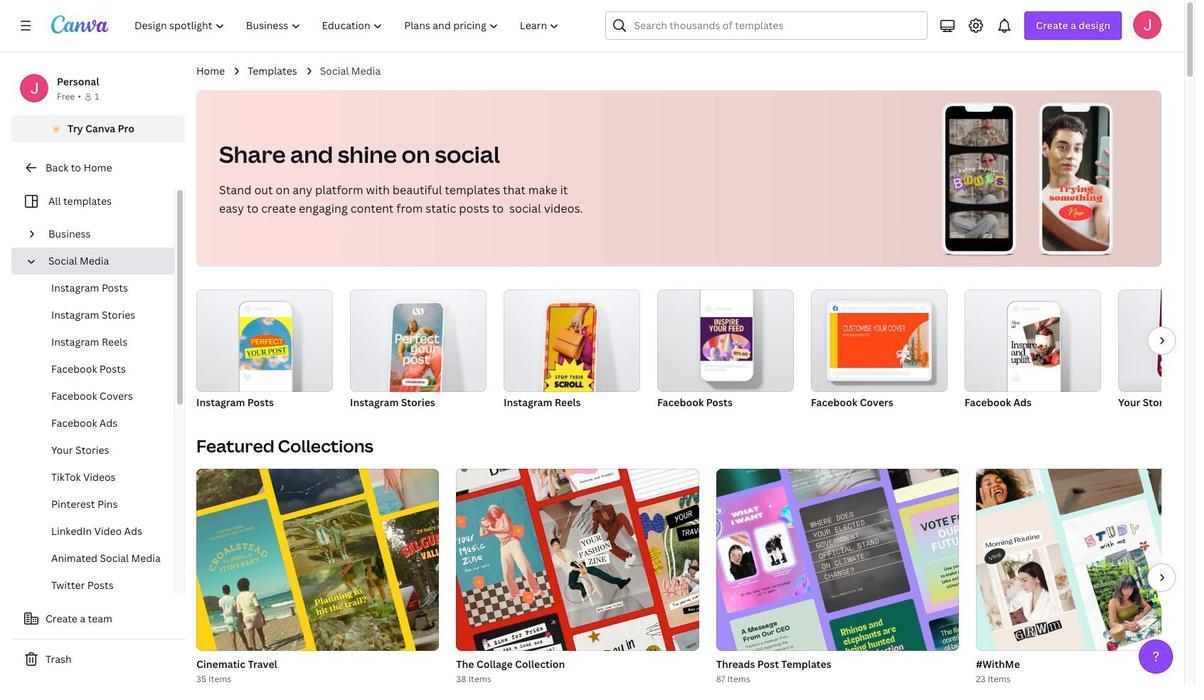 Task type: locate. For each thing, give the bounding box(es) containing it.
facebook cover image
[[811, 290, 948, 392], [830, 313, 929, 369]]

james peterson image
[[1134, 11, 1162, 39]]

facebook post image
[[658, 290, 794, 392], [701, 317, 753, 361]]

Search search field
[[634, 12, 919, 39]]

facebook ad image
[[965, 290, 1102, 392], [1008, 317, 1060, 370]]

top level navigation element
[[125, 11, 572, 40]]

None search field
[[606, 11, 928, 40]]

your story image
[[1119, 290, 1196, 392]]

instagram reel image
[[504, 290, 641, 392], [543, 303, 598, 400]]

instagram post image
[[196, 290, 333, 392], [240, 317, 292, 370]]

share and shine on social image
[[897, 90, 1162, 267]]

instagram story image
[[350, 290, 487, 392], [389, 303, 444, 400]]



Task type: vqa. For each thing, say whether or not it's contained in the screenshot.
Top level navigation "Element"
yes



